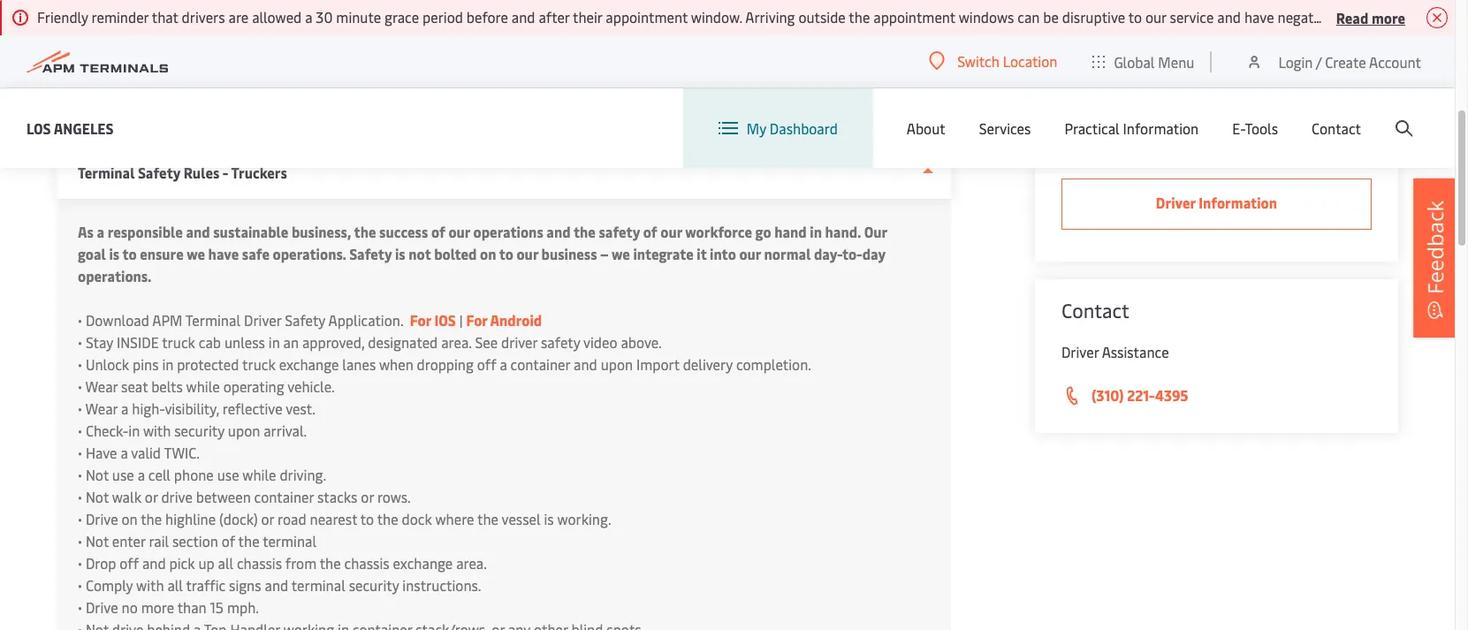 Task type: vqa. For each thing, say whether or not it's contained in the screenshot.
above.
yes



Task type: locate. For each thing, give the bounding box(es) containing it.
1 vertical spatial terminal
[[185, 310, 240, 330]]

1 vertical spatial security
[[349, 575, 399, 595]]

in inside stay inside truck cab unless in an approved, designated area. see driver safety video above. •
[[269, 332, 280, 352]]

is left not
[[395, 244, 405, 263]]

safe
[[242, 244, 270, 263]]

safety
[[599, 222, 640, 241], [541, 332, 580, 352]]

on down operations
[[480, 244, 496, 263]]

or inside drive on the highline (dock) or road nearest to the dock where the vessel is working. •
[[261, 509, 274, 529]]

wear up check-
[[85, 399, 118, 418]]

safety left rules on the left top of the page
[[138, 163, 181, 182]]

a inside as a responsible and sustainable business, the success of our operations and the safety of our workforce go hand in hand. our goal is to ensure we have safe operations. safety is not bolted on to our business – we integrate it into our normal day-to-day operations.
[[97, 222, 104, 241]]

/
[[1316, 52, 1322, 71]]

wear inside the wear a high-visibility, reflective vest. •
[[85, 399, 118, 418]]

3 • from the top
[[78, 354, 82, 374]]

working.
[[557, 509, 611, 529]]

download
[[86, 310, 149, 330]]

0 horizontal spatial security
[[174, 421, 224, 440]]

1 horizontal spatial for
[[466, 310, 487, 330]]

14 • from the top
[[78, 598, 82, 617]]

to right nearest
[[360, 509, 374, 529]]

operations. down goal
[[78, 266, 152, 286]]

day
[[862, 244, 886, 263]]

0 vertical spatial on
[[1389, 7, 1405, 27]]

to
[[1129, 7, 1142, 27], [122, 244, 137, 263], [499, 244, 513, 263], [360, 509, 374, 529]]

0 vertical spatial while
[[186, 377, 220, 396]]

our up integrate
[[660, 222, 682, 241]]

container up road
[[254, 487, 314, 506]]

1 vertical spatial not
[[86, 487, 109, 506]]

terminal down road
[[263, 531, 317, 551]]

for left ios
[[410, 310, 431, 330]]

0 horizontal spatial appointment
[[606, 7, 688, 27]]

0 horizontal spatial more
[[141, 598, 174, 617]]

1 vertical spatial operations.
[[78, 266, 152, 286]]

0 horizontal spatial container
[[254, 487, 314, 506]]

0 horizontal spatial or
[[145, 487, 158, 506]]

not walk or drive between container stacks or rows. •
[[78, 487, 411, 529]]

no
[[122, 598, 138, 617]]

more right read
[[1372, 8, 1405, 27]]

• inside drive on the highline (dock) or road nearest to the dock where the vessel is working. •
[[78, 531, 82, 551]]

is inside drive on the highline (dock) or road nearest to the dock where the vessel is working. •
[[544, 509, 554, 529]]

switch location
[[958, 51, 1058, 71]]

or left road
[[261, 509, 274, 529]]

the down rows.
[[377, 509, 398, 529]]

success
[[379, 222, 428, 241]]

terminal
[[78, 163, 135, 182], [185, 310, 240, 330]]

not
[[86, 465, 109, 484], [86, 487, 109, 506], [86, 531, 109, 551]]

0 horizontal spatial while
[[186, 377, 220, 396]]

0 horizontal spatial have
[[208, 244, 239, 263]]

check-in with security upon arrival. • have a valid twic. • not use a cell phone use while driving. •
[[78, 421, 326, 506]]

and left sustainable
[[186, 222, 210, 241]]

0 vertical spatial truck
[[162, 332, 195, 352]]

2 horizontal spatial of
[[643, 222, 657, 241]]

upon
[[601, 354, 633, 374], [228, 421, 260, 440]]

drivers left are on the top left of the page
[[182, 7, 225, 27]]

1 horizontal spatial all
[[218, 553, 233, 573]]

1 horizontal spatial driver
[[1061, 342, 1099, 362]]

1 horizontal spatial appointment
[[874, 7, 955, 27]]

more inside button
[[1372, 8, 1405, 27]]

account
[[1369, 52, 1421, 71]]

safety inside download apm terminal driver safety application. for ios | for android •
[[285, 310, 325, 330]]

0 horizontal spatial all
[[167, 575, 183, 595]]

is
[[109, 244, 119, 263], [395, 244, 405, 263], [544, 509, 554, 529]]

sustainable
[[213, 222, 288, 241]]

driver down the contact
[[1061, 342, 1099, 362]]

in up "day-"
[[810, 222, 822, 241]]

safety inside as a responsible and sustainable business, the success of our operations and the safety of our workforce go hand in hand. our goal is to ensure we have safe operations. safety is not bolted on to our business – we integrate it into our normal day-to-day operations.
[[599, 222, 640, 241]]

0 horizontal spatial exchange
[[279, 354, 339, 374]]

1 horizontal spatial container
[[511, 354, 570, 374]]

and right signs
[[265, 575, 288, 595]]

not up drop
[[86, 531, 109, 551]]

0 vertical spatial upon
[[601, 354, 633, 374]]

off down enter
[[120, 553, 139, 573]]

delivery
[[683, 354, 733, 374]]

0 vertical spatial security
[[174, 421, 224, 440]]

truck inside unlock pins in protected truck exchange lanes when dropping off a container and upon import delivery completion. • wear seat belts while operating vehicle. •
[[242, 354, 276, 374]]

terminal up cab
[[185, 310, 240, 330]]

in left "an"
[[269, 332, 280, 352]]

all right up
[[218, 553, 233, 573]]

with up no
[[136, 575, 164, 595]]

drive down walk
[[86, 509, 118, 529]]

arriving
[[745, 7, 795, 27]]

• inside download apm terminal driver safety application. for ios | for android •
[[78, 332, 82, 352]]

appointment right their
[[606, 7, 688, 27]]

terminal down angeles
[[78, 163, 135, 182]]

driver inside download apm terminal driver safety application. for ios | for android •
[[244, 310, 281, 330]]

up
[[198, 553, 215, 573]]

1 horizontal spatial terminal
[[185, 310, 240, 330]]

0 vertical spatial exchange
[[279, 354, 339, 374]]

1 horizontal spatial off
[[477, 354, 496, 374]]

0 vertical spatial all
[[218, 553, 233, 573]]

not left walk
[[86, 487, 109, 506]]

off
[[477, 354, 496, 374], [120, 553, 139, 573]]

comply
[[86, 575, 133, 595]]

0 vertical spatial driver
[[244, 310, 281, 330]]

9 • from the top
[[78, 487, 82, 506]]

1 horizontal spatial truck
[[242, 354, 276, 374]]

terminal for the
[[263, 531, 317, 551]]

an
[[283, 332, 299, 352]]

drivers left wh
[[1408, 7, 1452, 27]]

1 horizontal spatial of
[[431, 222, 445, 241]]

vest.
[[286, 399, 315, 418]]

1 horizontal spatial exchange
[[393, 553, 453, 573]]

arrival.
[[264, 421, 307, 440]]

1 horizontal spatial use
[[217, 465, 239, 484]]

1 drivers from the left
[[182, 7, 225, 27]]

and inside unlock pins in protected truck exchange lanes when dropping off a container and upon import delivery completion. • wear seat belts while operating vehicle. •
[[574, 354, 597, 374]]

0 horizontal spatial upon
[[228, 421, 260, 440]]

1 vertical spatial have
[[208, 244, 239, 263]]

2 wear from the top
[[85, 399, 118, 418]]

to inside drive on the highline (dock) or road nearest to the dock where the vessel is working. •
[[360, 509, 374, 529]]

0 vertical spatial operations.
[[273, 244, 346, 263]]

1 vertical spatial with
[[136, 575, 164, 595]]

3 not from the top
[[86, 531, 109, 551]]

1 horizontal spatial upon
[[601, 354, 633, 374]]

we
[[187, 244, 205, 263], [612, 244, 630, 263]]

is right the vessel
[[544, 509, 554, 529]]

container
[[511, 354, 570, 374], [254, 487, 314, 506]]

1 for from the left
[[410, 310, 431, 330]]

2 we from the left
[[612, 244, 630, 263]]

have left 'safe'
[[208, 244, 239, 263]]

signs
[[229, 575, 261, 595]]

container down driver
[[511, 354, 570, 374]]

2 • from the top
[[78, 332, 82, 352]]

business,
[[292, 222, 351, 241]]

1 wear from the top
[[85, 377, 118, 396]]

minute
[[336, 7, 381, 27]]

integrate
[[633, 244, 694, 263]]

login / create account link
[[1246, 35, 1421, 88]]

off for a
[[477, 354, 496, 374]]

not for walk
[[86, 487, 109, 506]]

a
[[305, 7, 312, 27], [97, 222, 104, 241], [500, 354, 507, 374], [121, 399, 129, 418], [121, 443, 128, 462], [138, 465, 145, 484]]

2 use from the left
[[217, 465, 239, 484]]

more inside terminal safety rules - truckers element
[[141, 598, 174, 617]]

not inside the not walk or drive between container stacks or rows. •
[[86, 487, 109, 506]]

1 vertical spatial off
[[120, 553, 139, 573]]

we right ensure
[[187, 244, 205, 263]]

the right outside at right top
[[849, 7, 870, 27]]

of down "(dock)" at the left of the page
[[222, 531, 235, 551]]

chassis
[[237, 553, 282, 573], [344, 553, 389, 573]]

off inside unlock pins in protected truck exchange lanes when dropping off a container and upon import delivery completion. • wear seat belts while operating vehicle. •
[[477, 354, 496, 374]]

terminal inside not enter rail section of the terminal • drop off and pick up all chassis from the chassis exchange area. •
[[263, 531, 317, 551]]

0 horizontal spatial safety
[[541, 332, 580, 352]]

operating
[[223, 377, 284, 396]]

while
[[186, 377, 220, 396], [242, 465, 276, 484]]

1 we from the left
[[187, 244, 205, 263]]

create
[[1325, 52, 1366, 71]]

exchange up vehicle.
[[279, 354, 339, 374]]

appointment
[[606, 7, 688, 27], [874, 7, 955, 27]]

2 vertical spatial on
[[122, 509, 138, 529]]

2 drive from the top
[[86, 598, 118, 617]]

use up between
[[217, 465, 239, 484]]

wear down unlock
[[85, 377, 118, 396]]

and inside not enter rail section of the terminal • drop off and pick up all chassis from the chassis exchange area. •
[[142, 553, 166, 573]]

1 horizontal spatial while
[[242, 465, 276, 484]]

1 vertical spatial while
[[242, 465, 276, 484]]

1 not from the top
[[86, 465, 109, 484]]

0 horizontal spatial we
[[187, 244, 205, 263]]

with inside 'check-in with security upon arrival. • have a valid twic. • not use a cell phone use while driving. •'
[[143, 421, 171, 440]]

window.
[[691, 7, 742, 27]]

operations. down business, on the left
[[273, 244, 346, 263]]

0 horizontal spatial off
[[120, 553, 139, 573]]

all up drive no more than 15 mph.
[[167, 575, 183, 595]]

appointment left windows
[[874, 7, 955, 27]]

exchange inside unlock pins in protected truck exchange lanes when dropping off a container and upon import delivery completion. • wear seat belts while operating vehicle. •
[[279, 354, 339, 374]]

terminal safety rules - truckers button
[[57, 142, 951, 199]]

0 horizontal spatial safety
[[138, 163, 181, 182]]

0 horizontal spatial terminal
[[78, 163, 135, 182]]

0 vertical spatial area.
[[441, 332, 472, 352]]

not inside 'check-in with security upon arrival. • have a valid twic. • not use a cell phone use while driving. •'
[[86, 465, 109, 484]]

1 horizontal spatial have
[[1245, 7, 1274, 27]]

safety inside stay inside truck cab unless in an approved, designated area. see driver safety video above. •
[[541, 332, 580, 352]]

belts
[[151, 377, 183, 396]]

2 vertical spatial safety
[[285, 310, 325, 330]]

impacts
[[1335, 7, 1385, 27]]

terminal inside download apm terminal driver safety application. for ios | for android •
[[185, 310, 240, 330]]

all inside not enter rail section of the terminal • drop off and pick up all chassis from the chassis exchange area. •
[[218, 553, 233, 573]]

a inside unlock pins in protected truck exchange lanes when dropping off a container and upon import delivery completion. • wear seat belts while operating vehicle. •
[[500, 354, 507, 374]]

of up bolted
[[431, 222, 445, 241]]

1 vertical spatial terminal
[[292, 575, 345, 595]]

1 vertical spatial on
[[480, 244, 496, 263]]

and left after
[[512, 7, 535, 27]]

truck up operating
[[242, 354, 276, 374]]

for
[[410, 310, 431, 330], [466, 310, 487, 330]]

2 chassis from the left
[[344, 553, 389, 573]]

lanes
[[342, 354, 376, 374]]

221-
[[1127, 385, 1155, 405]]

drive down comply
[[86, 598, 118, 617]]

our down operations
[[517, 244, 538, 263]]

1 vertical spatial more
[[141, 598, 174, 617]]

a left high-
[[121, 399, 129, 418]]

all inside comply with all traffic signs and terminal security instructions. •
[[167, 575, 183, 595]]

menu
[[1158, 52, 1195, 71]]

area. up instructions.
[[456, 553, 487, 573]]

0 vertical spatial terminal
[[78, 163, 135, 182]]

more right no
[[141, 598, 174, 617]]

exchange up instructions.
[[393, 553, 453, 573]]

while inside 'check-in with security upon arrival. • have a valid twic. • not use a cell phone use while driving. •'
[[242, 465, 276, 484]]

or down the cell
[[145, 487, 158, 506]]

1 horizontal spatial security
[[349, 575, 399, 595]]

ios
[[434, 310, 456, 330]]

driver up unless
[[244, 310, 281, 330]]

in up valid
[[128, 421, 140, 440]]

have left negative
[[1245, 7, 1274, 27]]

-
[[223, 163, 228, 182]]

we right –
[[612, 244, 630, 263]]

0 vertical spatial off
[[477, 354, 496, 374]]

1 vertical spatial area.
[[456, 553, 487, 573]]

login / create account
[[1279, 52, 1421, 71]]

truck inside stay inside truck cab unless in an approved, designated area. see driver safety video above. •
[[162, 332, 195, 352]]

safety up "an"
[[285, 310, 325, 330]]

security down visibility,
[[174, 421, 224, 440]]

10 • from the top
[[78, 509, 82, 529]]

1 horizontal spatial safety
[[285, 310, 325, 330]]

0 horizontal spatial use
[[112, 465, 134, 484]]

terminal inside dropdown button
[[78, 163, 135, 182]]

1 vertical spatial exchange
[[393, 553, 453, 573]]

stay
[[86, 332, 113, 352]]

upon down video
[[601, 354, 633, 374]]

1 vertical spatial safety
[[541, 332, 580, 352]]

and down rail
[[142, 553, 166, 573]]

terminal safety rules - truckers element
[[57, 199, 951, 630]]

1 horizontal spatial safety
[[599, 222, 640, 241]]

read
[[1336, 8, 1369, 27]]

2 drivers from the left
[[1408, 7, 1452, 27]]

have
[[1245, 7, 1274, 27], [208, 244, 239, 263]]

the up "business"
[[574, 222, 596, 241]]

2 horizontal spatial safety
[[349, 244, 392, 263]]

off inside not enter rail section of the terminal • drop off and pick up all chassis from the chassis exchange area. •
[[120, 553, 139, 573]]

of up integrate
[[643, 222, 657, 241]]

container inside unlock pins in protected truck exchange lanes when dropping off a container and upon import delivery completion. • wear seat belts while operating vehicle. •
[[511, 354, 570, 374]]

0 vertical spatial not
[[86, 465, 109, 484]]

for right |
[[466, 310, 487, 330]]

chassis up signs
[[237, 553, 282, 573]]

1 horizontal spatial drivers
[[1408, 7, 1452, 27]]

1 drive from the top
[[86, 509, 118, 529]]

1 vertical spatial truck
[[242, 354, 276, 374]]

0 vertical spatial with
[[143, 421, 171, 440]]

1 vertical spatial container
[[254, 487, 314, 506]]

0 horizontal spatial truck
[[162, 332, 195, 352]]

0 vertical spatial container
[[511, 354, 570, 374]]

2 horizontal spatial or
[[361, 487, 374, 506]]

more
[[1372, 8, 1405, 27], [141, 598, 174, 617]]

0 horizontal spatial for
[[410, 310, 431, 330]]

0 horizontal spatial driver
[[244, 310, 281, 330]]

1 vertical spatial wear
[[85, 399, 118, 418]]

1 vertical spatial drive
[[86, 598, 118, 617]]

terminal down from
[[292, 575, 345, 595]]

normal
[[764, 244, 811, 263]]

0 vertical spatial wear
[[85, 377, 118, 396]]

0 horizontal spatial operations.
[[78, 266, 152, 286]]

0 vertical spatial drive
[[86, 509, 118, 529]]

1 vertical spatial all
[[167, 575, 183, 595]]

security down drive on the highline (dock) or road nearest to the dock where the vessel is working. •
[[349, 575, 399, 595]]

0 horizontal spatial chassis
[[237, 553, 282, 573]]

hand
[[774, 222, 807, 241]]

terminal inside comply with all traffic signs and terminal security instructions. •
[[292, 575, 345, 595]]

and down video
[[574, 354, 597, 374]]

while up the not walk or drive between container stacks or rows. •
[[242, 465, 276, 484]]

safety up –
[[599, 222, 640, 241]]

twic.
[[164, 443, 200, 462]]

1 vertical spatial upon
[[228, 421, 260, 440]]

on up enter
[[122, 509, 138, 529]]

with
[[143, 421, 171, 440], [136, 575, 164, 595]]

12 • from the top
[[78, 553, 82, 573]]

1 horizontal spatial we
[[612, 244, 630, 263]]

a right as
[[97, 222, 104, 241]]

are
[[229, 7, 249, 27]]

6 • from the top
[[78, 421, 82, 440]]

2 not from the top
[[86, 487, 109, 506]]

1 use from the left
[[112, 465, 134, 484]]

2 horizontal spatial is
[[544, 509, 554, 529]]

not down have on the bottom left of the page
[[86, 465, 109, 484]]

safety left video
[[541, 332, 580, 352]]

is right goal
[[109, 244, 119, 263]]

2 appointment from the left
[[874, 7, 955, 27]]

0 vertical spatial terminal
[[263, 531, 317, 551]]

drivers
[[182, 7, 225, 27], [1408, 7, 1452, 27]]

to right disruptive
[[1129, 7, 1142, 27]]

1 horizontal spatial more
[[1372, 8, 1405, 27]]

pins
[[133, 354, 159, 374]]

1 horizontal spatial or
[[261, 509, 274, 529]]

section
[[172, 531, 218, 551]]

a down driver
[[500, 354, 507, 374]]

1 vertical spatial safety
[[349, 244, 392, 263]]

goal
[[78, 244, 106, 263]]

workforce
[[685, 222, 752, 241]]

0 vertical spatial safety
[[599, 222, 640, 241]]

drive inside drive on the highline (dock) or road nearest to the dock where the vessel is working. •
[[86, 509, 118, 529]]

0 horizontal spatial on
[[122, 509, 138, 529]]

1 horizontal spatial on
[[480, 244, 496, 263]]

off down see
[[477, 354, 496, 374]]

truck down apm
[[162, 332, 195, 352]]

terminal
[[263, 531, 317, 551], [292, 575, 345, 595]]

on right impacts
[[1389, 7, 1405, 27]]

use up walk
[[112, 465, 134, 484]]

11 • from the top
[[78, 531, 82, 551]]

or
[[145, 487, 158, 506], [361, 487, 374, 506], [261, 509, 274, 529]]

area. inside stay inside truck cab unless in an approved, designated area. see driver safety video above. •
[[441, 332, 472, 352]]

0 vertical spatial more
[[1372, 8, 1405, 27]]

grace
[[385, 7, 419, 27]]

in up belts
[[162, 354, 174, 374]]

a inside the wear a high-visibility, reflective vest. •
[[121, 399, 129, 418]]

go
[[755, 222, 771, 241]]

exchange
[[279, 354, 339, 374], [393, 553, 453, 573]]

upon down reflective
[[228, 421, 260, 440]]

0 vertical spatial safety
[[138, 163, 181, 182]]

protected
[[177, 354, 239, 374]]

safety down success
[[349, 244, 392, 263]]

(310) 221-4395
[[1092, 385, 1188, 405]]

and right service
[[1217, 7, 1241, 27]]

of inside not enter rail section of the terminal • drop off and pick up all chassis from the chassis exchange area. •
[[222, 531, 235, 551]]

not inside not enter rail section of the terminal • drop off and pick up all chassis from the chassis exchange area. •
[[86, 531, 109, 551]]

0 vertical spatial have
[[1245, 7, 1274, 27]]

0 horizontal spatial is
[[109, 244, 119, 263]]

0 horizontal spatial of
[[222, 531, 235, 551]]

hand.
[[825, 222, 861, 241]]

with down high-
[[143, 421, 171, 440]]

see
[[475, 332, 498, 352]]

chassis down drive on the highline (dock) or road nearest to the dock where the vessel is working. •
[[344, 553, 389, 573]]

0 horizontal spatial drivers
[[182, 7, 225, 27]]

while down protected
[[186, 377, 220, 396]]



Task type: describe. For each thing, give the bounding box(es) containing it.
the left success
[[354, 222, 376, 241]]

services
[[979, 118, 1031, 138]]

in inside as a responsible and sustainable business, the success of our operations and the safety of our workforce go hand in hand. our goal is to ensure we have safe operations. safety is not bolted on to our business – we integrate it into our normal day-to-day operations.
[[810, 222, 822, 241]]

windows
[[959, 7, 1014, 27]]

period
[[423, 7, 463, 27]]

road
[[278, 509, 306, 529]]

unlock pins in protected truck exchange lanes when dropping off a container and upon import delivery completion. • wear seat belts while operating vehicle. •
[[78, 354, 811, 418]]

rows.
[[377, 487, 411, 506]]

• inside comply with all traffic signs and terminal security instructions. •
[[78, 598, 82, 617]]

not
[[409, 244, 431, 263]]

wh
[[1455, 7, 1468, 27]]

business
[[541, 244, 597, 263]]

mph.
[[227, 598, 259, 617]]

not for enter
[[86, 531, 109, 551]]

comply with all traffic signs and terminal security instructions. •
[[78, 575, 481, 617]]

my
[[747, 118, 766, 138]]

exchange inside not enter rail section of the terminal • drop off and pick up all chassis from the chassis exchange area. •
[[393, 553, 453, 573]]

vessel
[[502, 509, 541, 529]]

upon inside 'check-in with security upon arrival. • have a valid twic. • not use a cell phone use while driving. •'
[[228, 421, 260, 440]]

service
[[1170, 7, 1214, 27]]

a left the cell
[[138, 465, 145, 484]]

1 horizontal spatial is
[[395, 244, 405, 263]]

8 • from the top
[[78, 465, 82, 484]]

security inside 'check-in with security upon arrival. • have a valid twic. • not use a cell phone use while driving. •'
[[174, 421, 224, 440]]

allowed
[[252, 7, 302, 27]]

on inside drive on the highline (dock) or road nearest to the dock where the vessel is working. •
[[122, 509, 138, 529]]

container inside the not walk or drive between container stacks or rows. •
[[254, 487, 314, 506]]

global
[[1114, 52, 1155, 71]]

terminal safety rules - truckers
[[78, 163, 287, 182]]

a left valid
[[121, 443, 128, 462]]

switch
[[958, 51, 1000, 71]]

wear inside unlock pins in protected truck exchange lanes when dropping off a container and upon import delivery completion. • wear seat belts while operating vehicle. •
[[85, 377, 118, 396]]

negative
[[1278, 7, 1332, 27]]

terminal for and
[[292, 575, 345, 595]]

after
[[539, 7, 570, 27]]

• inside stay inside truck cab unless in an approved, designated area. see driver safety video above. •
[[78, 354, 82, 374]]

1 vertical spatial driver
[[1061, 342, 1099, 362]]

safety inside as a responsible and sustainable business, the success of our operations and the safety of our workforce go hand in hand. our goal is to ensure we have safe operations. safety is not bolted on to our business – we integrate it into our normal day-to-day operations.
[[349, 244, 392, 263]]

and up "business"
[[547, 222, 571, 241]]

download apm terminal driver safety application. for ios | for android •
[[78, 310, 542, 352]]

upon inside unlock pins in protected truck exchange lanes when dropping off a container and upon import delivery completion. • wear seat belts while operating vehicle. •
[[601, 354, 633, 374]]

safety inside dropdown button
[[138, 163, 181, 182]]

android
[[490, 310, 542, 330]]

when
[[379, 354, 413, 374]]

the right from
[[320, 553, 341, 573]]

read more button
[[1336, 6, 1405, 28]]

drive for on
[[86, 509, 118, 529]]

friendly
[[37, 7, 88, 27]]

reflective
[[223, 399, 283, 418]]

global menu
[[1114, 52, 1195, 71]]

unless
[[224, 332, 265, 352]]

drive no more than 15 mph.
[[86, 598, 259, 617]]

2 for from the left
[[466, 310, 487, 330]]

reminder
[[92, 7, 149, 27]]

pick
[[169, 553, 195, 573]]

• inside the wear a high-visibility, reflective vest. •
[[78, 421, 82, 440]]

login
[[1279, 52, 1313, 71]]

|
[[459, 310, 463, 330]]

bolted
[[434, 244, 477, 263]]

while inside unlock pins in protected truck exchange lanes when dropping off a container and upon import delivery completion. • wear seat belts while operating vehicle. •
[[186, 377, 220, 396]]

truckers
[[231, 163, 287, 182]]

have inside as a responsible and sustainable business, the success of our operations and the safety of our workforce go hand in hand. our goal is to ensure we have safe operations. safety is not bolted on to our business – we integrate it into our normal day-to-day operations.
[[208, 244, 239, 263]]

that
[[152, 7, 178, 27]]

driver assistance
[[1061, 342, 1169, 362]]

friendly reminder that drivers are allowed a 30 minute grace period before and after their appointment window. arriving outside the appointment windows can be disruptive to our service and have negative impacts on drivers wh
[[37, 7, 1468, 27]]

and inside comply with all traffic signs and terminal security instructions. •
[[265, 575, 288, 595]]

not enter rail section of the terminal • drop off and pick up all chassis from the chassis exchange area. •
[[78, 531, 487, 595]]

phone
[[174, 465, 214, 484]]

dock
[[402, 509, 432, 529]]

for ios link
[[410, 310, 456, 330]]

area. inside not enter rail section of the terminal • drop off and pick up all chassis from the chassis exchange area. •
[[456, 553, 487, 573]]

can
[[1018, 7, 1040, 27]]

check-
[[86, 421, 128, 440]]

disruptive
[[1062, 7, 1125, 27]]

ensure
[[140, 244, 184, 263]]

close alert image
[[1427, 7, 1448, 28]]

completion.
[[736, 354, 811, 374]]

on inside as a responsible and sustainable business, the success of our operations and the safety of our workforce go hand in hand. our goal is to ensure we have safe operations. safety is not bolted on to our business – we integrate it into our normal day-to-day operations.
[[480, 244, 496, 263]]

off for and
[[120, 553, 139, 573]]

our left service
[[1145, 7, 1167, 27]]

angeles
[[54, 118, 114, 137]]

1 appointment from the left
[[606, 7, 688, 27]]

to down responsible
[[122, 244, 137, 263]]

approved,
[[302, 332, 365, 352]]

7 • from the top
[[78, 443, 82, 462]]

los angeles
[[27, 118, 114, 137]]

operations
[[473, 222, 543, 241]]

video
[[583, 332, 617, 352]]

13 • from the top
[[78, 575, 82, 595]]

to down operations
[[499, 244, 513, 263]]

1 horizontal spatial operations.
[[273, 244, 346, 263]]

the down "(dock)" at the left of the page
[[238, 531, 260, 551]]

walk
[[112, 487, 141, 506]]

security inside comply with all traffic signs and terminal security instructions. •
[[349, 575, 399, 595]]

assistance
[[1102, 342, 1169, 362]]

to-
[[842, 244, 862, 263]]

a left 30
[[305, 7, 312, 27]]

dropping
[[417, 354, 474, 374]]

drive on the highline (dock) or road nearest to the dock where the vessel is working. •
[[78, 509, 611, 551]]

be
[[1043, 7, 1059, 27]]

rules
[[184, 163, 219, 182]]

above.
[[621, 332, 662, 352]]

designated
[[368, 332, 438, 352]]

4 • from the top
[[78, 377, 82, 396]]

• inside the not walk or drive between container stacks or rows. •
[[78, 509, 82, 529]]

our down the go
[[739, 244, 761, 263]]

responsible
[[108, 222, 183, 241]]

driver
[[501, 332, 538, 352]]

it
[[697, 244, 707, 263]]

feedback button
[[1413, 178, 1458, 337]]

inside
[[117, 332, 159, 352]]

my dashboard button
[[718, 88, 838, 168]]

location
[[1003, 51, 1058, 71]]

2 horizontal spatial on
[[1389, 7, 1405, 27]]

our up bolted
[[449, 222, 470, 241]]

dashboard
[[770, 118, 838, 138]]

our
[[864, 222, 887, 241]]

before
[[467, 7, 508, 27]]

in inside 'check-in with security upon arrival. • have a valid twic. • not use a cell phone use while driving. •'
[[128, 421, 140, 440]]

los angeles link
[[27, 117, 114, 139]]

apm
[[152, 310, 182, 330]]

unlock
[[86, 354, 129, 374]]

their
[[573, 7, 602, 27]]

drive for no
[[86, 598, 118, 617]]

stay inside truck cab unless in an approved, designated area. see driver safety video above. •
[[78, 332, 662, 374]]

the right where
[[477, 509, 499, 529]]

1 chassis from the left
[[237, 553, 282, 573]]

traffic
[[186, 575, 226, 595]]

in inside unlock pins in protected truck exchange lanes when dropping off a container and upon import delivery completion. • wear seat belts while operating vehicle. •
[[162, 354, 174, 374]]

5 • from the top
[[78, 399, 82, 418]]

1 • from the top
[[78, 310, 82, 330]]

from
[[285, 553, 317, 573]]

services button
[[979, 88, 1031, 168]]

driving.
[[280, 465, 326, 484]]

the up rail
[[141, 509, 162, 529]]

between
[[196, 487, 251, 506]]

with inside comply with all traffic signs and terminal security instructions. •
[[136, 575, 164, 595]]



